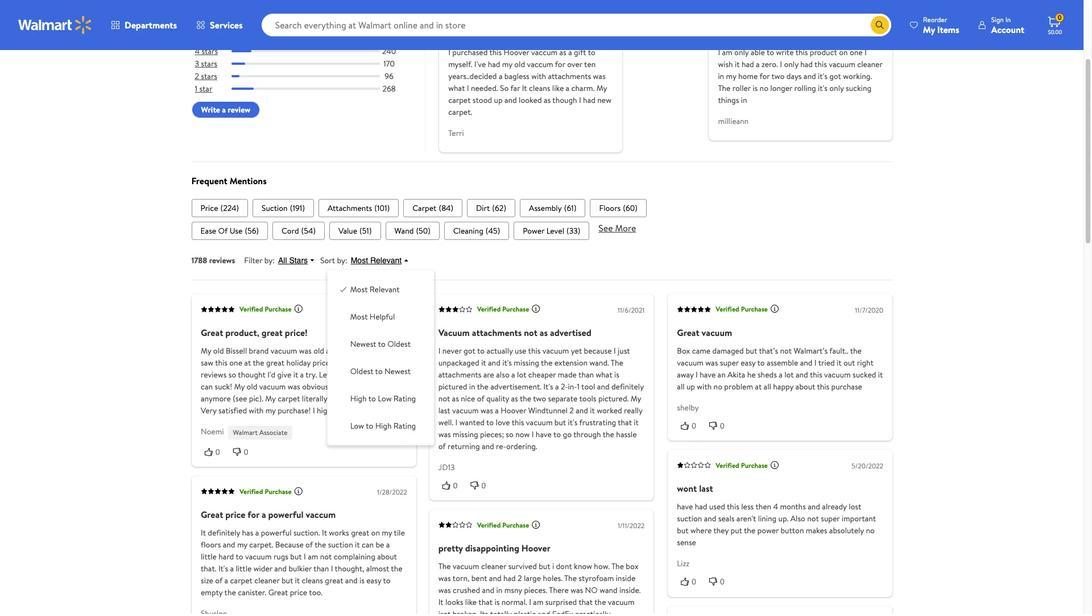Task type: vqa. For each thing, say whether or not it's contained in the screenshot.


Task type: locate. For each thing, give the bounding box(es) containing it.
1 star
[[195, 83, 212, 95]]

0 horizontal spatial carpet.
[[249, 539, 273, 551]]

0 vertical spatial what
[[448, 83, 465, 94]]

isnt
[[439, 609, 451, 614]]

2 horizontal spatial up
[[686, 381, 695, 392]]

2 horizontal spatial no
[[866, 525, 874, 536]]

so inside the my old bissell brand vacuum was old and had lost suction. i saw this one at the great holiday price of $48 and read reviews so thought i'd give it a try. let me tell you this thing can suck! my old vacuum was obviously not picking up much anymore (see pic). my carpet literally changed colors lol! very satisfied with my purchase! i highly recommend!
[[228, 369, 236, 380]]

0 vertical spatial lost
[[354, 345, 367, 357]]

0 down problem
[[720, 421, 724, 430]]

a left try.
[[300, 369, 304, 380]]

longer
[[770, 83, 792, 94]]

box
[[677, 345, 690, 357]]

know
[[574, 561, 592, 572]]

oldest up the thing
[[387, 338, 411, 350]]

the right empty
[[224, 587, 236, 598]]

Walmart Site-Wide search field
[[261, 14, 891, 36]]

for left over
[[555, 59, 565, 70]]

have down wont
[[677, 501, 693, 513]]

far
[[510, 83, 520, 94]]

the inside need my money back i am only able to write this product on one i wish it had a zero. i only had this vacuum cleaner in my home for two days and it's got working. the roller is no longer rolling it's only sucking things in
[[718, 83, 731, 94]]

0 horizontal spatial happy
[[496, 30, 520, 43]]

have left an
[[699, 369, 715, 380]]

2 vertical spatial for
[[247, 509, 259, 521]]

it inside the my old bissell brand vacuum was old and had lost suction. i saw this one at the great holiday price of $48 and read reviews so thought i'd give it a try. let me tell you this thing can suck! my old vacuum was obviously not picking up much anymore (see pic). my carpet literally changed colors lol! very satisfied with my purchase! i highly recommend!
[[293, 369, 298, 380]]

1 by: from the left
[[264, 255, 275, 266]]

verified purchase information image for vacuum attachments not as advertised
[[532, 304, 541, 313]]

2 vertical spatial price
[[290, 587, 307, 598]]

to up pieces;
[[487, 417, 494, 428]]

1 horizontal spatial 2
[[518, 573, 522, 584]]

to up zero.
[[767, 47, 774, 58]]

2
[[195, 71, 199, 82], [570, 405, 574, 416], [518, 573, 522, 584]]

0 horizontal spatial 1
[[195, 83, 197, 95]]

1 vertical spatial happy
[[773, 381, 793, 392]]

see more button
[[599, 222, 636, 234]]

lost
[[354, 345, 367, 357], [848, 501, 861, 513]]

1 vertical spatial for
[[760, 71, 770, 82]]

product,
[[225, 326, 259, 339]]

verified purchase for vacuum attachments not as advertised
[[477, 305, 529, 314]]

it right sucked
[[878, 369, 883, 380]]

lot inside i never got to actually use this vacuum yet because i just unpackaged it and it's missing the extension wand. the attachments are also a lot cheaper made than what is pictured in the advertisement. it's a 2-in-1 tool and definitely not as nice of quality as the two separate tools pictured. my last vacuum was a hoover windtunnel 2 and it worked really well. i wanted to love this vacuum but it's frustrating that it was missing pieces; so now i have to go through the hassle of returning and re-ordering.
[[517, 369, 527, 380]]

2 horizontal spatial with
[[697, 381, 711, 392]]

0 horizontal spatial that
[[479, 597, 493, 608]]

1 horizontal spatial suction.
[[369, 345, 396, 357]]

0 button down returning
[[467, 480, 495, 492]]

in inside the vacuum cleaner survived but i dont know how. the box was torn, bent and had 2 large holes. the styrofoam inside was crushed and in msny pieces.  there was no wand inside. it looks like that is normal.  i am surprised that the vacuum isnt broken.  its totally plastic and fedex practic
[[497, 585, 503, 596]]

2 down 3
[[195, 71, 199, 82]]

missing down the use
[[514, 357, 539, 368]]

one down bissell
[[229, 357, 242, 368]]

1 horizontal spatial price
[[290, 587, 307, 598]]

2 horizontal spatial am
[[722, 47, 732, 58]]

in inside i never got to actually use this vacuum yet because i just unpackaged it and it's missing the extension wand. the attachments are also a lot cheaper made than what is pictured in the advertisement. it's a 2-in-1 tool and definitely not as nice of quality as the two separate tools pictured. my last vacuum was a hoover windtunnel 2 and it worked really well. i wanted to love this vacuum but it's frustrating that it was missing pieces; so now i have to go through the hassle of returning and re-ordering.
[[469, 381, 476, 392]]

satisfied
[[218, 405, 247, 416]]

1 horizontal spatial got
[[829, 71, 841, 82]]

cleaner inside the vacuum cleaner survived but i dont know how. the box was torn, bent and had 2 large holes. the styrofoam inside was crushed and in msny pieces.  there was no wand inside. it looks like that is normal.  i am surprised that the vacuum isnt broken.  its totally plastic and fedex practic
[[481, 561, 507, 572]]

most right most relevant option
[[350, 284, 368, 295]]

Search search field
[[261, 14, 891, 36]]

had inside the vacuum cleaner survived but i dont know how. the box was torn, bent and had 2 large holes. the styrofoam inside was crushed and in msny pieces.  there was no wand inside. it looks like that is normal.  i am surprised that the vacuum isnt broken.  its totally plastic and fedex practic
[[504, 573, 516, 584]]

list item containing floors
[[590, 199, 647, 217]]

two inside i never got to actually use this vacuum yet because i just unpackaged it and it's missing the extension wand. the attachments are also a lot cheaper made than what is pictured in the advertisement. it's a 2-in-1 tool and definitely not as nice of quality as the two separate tools pictured. my last vacuum was a hoover windtunnel 2 and it worked really well. i wanted to love this vacuum but it's frustrating that it was missing pieces; so now i have to go through the hassle of returning and re-ordering.
[[533, 393, 546, 404]]

2 by: from the left
[[337, 255, 347, 266]]

purchase for great vacuum
[[741, 305, 768, 314]]

definitely inside i never got to actually use this vacuum yet because i just unpackaged it and it's missing the extension wand. the attachments are also a lot cheaper made than what is pictured in the advertisement. it's a 2-in-1 tool and definitely not as nice of quality as the two separate tools pictured. my last vacuum was a hoover windtunnel 2 and it worked really well. i wanted to love this vacuum but it's frustrating that it was missing pieces; so now i have to go through the hassle of returning and re-ordering.
[[612, 381, 644, 392]]

0 vertical spatial most relevant
[[351, 256, 402, 265]]

and inside clean home happy mom! i purchased this hoover vaccum as a gift to myself. i've had my old vaccum for over ten years..decided a bagless with attachments was what i needed. so far  it cleans like a charm. my carpet stood up and looked as though i had new carpet.
[[504, 95, 517, 106]]

am inside need my money back i am only able to write this product on one i wish it had a zero. i only had this vacuum cleaner in my home for two days and it's got working. the roller is no longer rolling it's only sucking things in
[[722, 47, 732, 58]]

home inside need my money back i am only able to write this product on one i wish it had a zero. i only had this vacuum cleaner in my home for two days and it's got working. the roller is no longer rolling it's only sucking things in
[[738, 71, 758, 82]]

have had used this less then 4 months and already lost suction and seals aren't lining up. also not super important but where they put the power button makes absolutely no sense
[[677, 501, 876, 548]]

with down pic).
[[248, 405, 263, 416]]

old up saw
[[213, 345, 224, 357]]

0 vertical spatial so
[[228, 369, 236, 380]]

i up bulkier
[[303, 551, 306, 563]]

this inside clean home happy mom! i purchased this hoover vaccum as a gift to myself. i've had my old vaccum for over ten years..decided a bagless with attachments was what i needed. so far  it cleans like a charm. my carpet stood up and looked as though i had new carpet.
[[489, 47, 502, 58]]

filter by:
[[244, 255, 275, 266]]

1 horizontal spatial at
[[755, 381, 761, 392]]

low down much on the left
[[378, 393, 392, 404]]

1 horizontal spatial for
[[555, 59, 565, 70]]

a
[[568, 47, 572, 58], [756, 59, 760, 70], [499, 71, 502, 82], [566, 83, 569, 94], [222, 104, 226, 116], [300, 369, 304, 380], [512, 369, 515, 380], [778, 369, 782, 380], [555, 381, 559, 392], [495, 405, 499, 416], [261, 509, 266, 521], [255, 527, 259, 539], [386, 539, 390, 551], [230, 563, 234, 575], [224, 575, 228, 587]]

2 vertical spatial no
[[866, 525, 874, 536]]

that up its
[[479, 597, 493, 608]]

wider
[[253, 563, 272, 575]]

1 horizontal spatial two
[[772, 71, 785, 82]]

verified purchase for great price for a powerful vaccum
[[239, 487, 291, 496]]

not inside i never got to actually use this vacuum yet because i just unpackaged it and it's missing the extension wand. the attachments are also a lot cheaper made than what is pictured in the advertisement. it's a 2-in-1 tool and definitely not as nice of quality as the two separate tools pictured. my last vacuum was a hoover windtunnel 2 and it worked really well. i wanted to love this vacuum but it's frustrating that it was missing pieces; so now i have to go through the hassle of returning and re-ordering.
[[439, 393, 450, 404]]

2 vertical spatial with
[[248, 405, 263, 416]]

cleaner down "pretty disappointing hoover"
[[481, 561, 507, 572]]

1 vertical spatial lost
[[848, 501, 861, 513]]

1 horizontal spatial what
[[596, 369, 613, 380]]

1 vertical spatial oldest
[[350, 366, 373, 377]]

easy inside the box came damaged but that's not walmart's fault.. the vacuum was super easy to assemble and i tried it out right away i have an akita he sheds a lot and this vacuum sucked it all up with no problem at all happy about this purchase
[[740, 357, 755, 368]]

1 horizontal spatial can
[[361, 539, 373, 551]]

1 vertical spatial carpet.
[[249, 539, 273, 551]]

i up wish at right top
[[718, 47, 720, 58]]

my inside i never got to actually use this vacuum yet because i just unpackaged it and it's missing the extension wand. the attachments are also a lot cheaper made than what is pictured in the advertisement. it's a 2-in-1 tool and definitely not as nice of quality as the two separate tools pictured. my last vacuum was a hoover windtunnel 2 and it worked really well. i wanted to love this vacuum but it's frustrating that it was missing pieces; so now i have to go through the hassle of returning and re-ordering.
[[631, 393, 641, 404]]

0 vertical spatial definitely
[[612, 381, 644, 392]]

all down away
[[677, 381, 684, 392]]

list item containing cord
[[272, 222, 325, 240]]

1 vertical spatial rating
[[394, 420, 416, 432]]

carpet. up terri on the top of the page
[[448, 107, 472, 118]]

sucked
[[852, 369, 876, 380]]

had inside the my old bissell brand vacuum was old and had lost suction. i saw this one at the great holiday price of $48 and read reviews so thought i'd give it a try. let me tell you this thing can suck! my old vacuum was obviously not picking up much anymore (see pic). my carpet literally changed colors lol! very satisfied with my purchase! i highly recommend!
[[340, 345, 353, 357]]

powerful inside it definitely has a powerful suction. it works great on my tile floors and my carpet. because of the suction it can be a little hard to vacuum rugs but i am not complaining about that. it's a little wider and bulkier than i thought, almost the size of a carpet cleaner but it cleans great and is easy to empty the canister. great price too.
[[261, 527, 291, 539]]

suction inside have had used this less then 4 months and already lost suction and seals aren't lining up. also not super important but where they put the power button makes absolutely no sense
[[677, 513, 702, 525]]

vacuum
[[439, 326, 470, 339]]

0 horizontal spatial got
[[464, 345, 476, 357]]

cleans inside it definitely has a powerful suction. it works great on my tile floors and my carpet. because of the suction it can be a little hard to vacuum rugs but i am not complaining about that. it's a little wider and bulkier than i thought, almost the size of a carpet cleaner but it cleans great and is easy to empty the canister. great price too.
[[301, 575, 323, 587]]

0 up $0.00
[[1058, 13, 1062, 22]]

verified purchase up less
[[715, 461, 768, 470]]

like inside clean home happy mom! i purchased this hoover vaccum as a gift to myself. i've had my old vaccum for over ten years..decided a bagless with attachments was what i needed. so far  it cleans like a charm. my carpet stood up and looked as though i had new carpet.
[[552, 83, 564, 94]]

list item containing ease of use
[[191, 222, 268, 240]]

(84)
[[439, 202, 453, 214]]

can
[[200, 381, 213, 392], [361, 539, 373, 551]]

am
[[722, 47, 732, 58], [308, 551, 318, 563], [533, 597, 544, 608]]

for down zero.
[[760, 71, 770, 82]]

1 vertical spatial suction.
[[293, 527, 320, 539]]

0 vertical spatial 2
[[195, 71, 199, 82]]

was left torn,
[[439, 573, 451, 584]]

0 vertical spatial high
[[350, 393, 367, 404]]

was up the looks
[[439, 585, 451, 596]]

1 horizontal spatial cleans
[[529, 83, 550, 94]]

list item containing power level
[[514, 222, 589, 240]]

attachments
[[548, 71, 591, 82], [472, 326, 522, 339], [439, 369, 482, 380]]

verified up money
[[757, 8, 780, 18]]

all
[[677, 381, 684, 392], [763, 381, 771, 392]]

tile
[[394, 527, 405, 539]]

i left thought,
[[331, 563, 333, 575]]

list item containing assembly
[[520, 199, 586, 217]]

vaccum
[[531, 47, 557, 58], [527, 59, 553, 70], [305, 509, 335, 521]]

only left able at the top of page
[[734, 47, 749, 58]]

0 vertical spatial about
[[795, 381, 815, 392]]

1 vertical spatial on
[[371, 527, 380, 539]]

verified for great product, great price!
[[239, 305, 263, 314]]

the inside the my old bissell brand vacuum was old and had lost suction. i saw this one at the great holiday price of $48 and read reviews so thought i'd give it a try. let me tell you this thing can suck! my old vacuum was obviously not picking up much anymore (see pic). my carpet literally changed colors lol! very satisfied with my purchase! i highly recommend!
[[252, 357, 264, 368]]

1 lot from the left
[[517, 369, 527, 380]]

home
[[471, 30, 494, 43], [738, 71, 758, 82]]

wanted
[[460, 417, 485, 428]]

0 vertical spatial little
[[200, 551, 216, 563]]

at inside the my old bissell brand vacuum was old and had lost suction. i saw this one at the great holiday price of $48 and read reviews so thought i'd give it a try. let me tell you this thing can suck! my old vacuum was obviously not picking up much anymore (see pic). my carpet literally changed colors lol! very satisfied with my purchase! i highly recommend!
[[244, 357, 251, 368]]

advertised
[[550, 326, 592, 339]]

1 vertical spatial most relevant
[[350, 284, 400, 295]]

suction. inside the my old bissell brand vacuum was old and had lost suction. i saw this one at the great holiday price of $48 and read reviews so thought i'd give it a try. let me tell you this thing can suck! my old vacuum was obviously not picking up much anymore (see pic). my carpet literally changed colors lol! very satisfied with my purchase! i highly recommend!
[[369, 345, 396, 357]]

tool
[[582, 381, 595, 392]]

verified for great vacuum
[[715, 305, 739, 314]]

attachments up actually
[[472, 326, 522, 339]]

got inside i never got to actually use this vacuum yet because i just unpackaged it and it's missing the extension wand. the attachments are also a lot cheaper made than what is pictured in the advertisement. it's a 2-in-1 tool and definitely not as nice of quality as the two separate tools pictured. my last vacuum was a hoover windtunnel 2 and it worked really well. i wanted to love this vacuum but it's frustrating that it was missing pieces; so now i have to go through the hassle of returning and re-ordering.
[[464, 345, 476, 357]]

write
[[776, 47, 794, 58]]

price
[[200, 202, 218, 214]]

no down important
[[866, 525, 874, 536]]

recommend!
[[339, 405, 383, 416]]

cleans up looked
[[529, 83, 550, 94]]

stars for 3 stars
[[201, 58, 217, 69]]

purchase for pretty disappointing hoover
[[503, 520, 529, 530]]

roller
[[732, 83, 751, 94]]

as left advertised
[[540, 326, 548, 339]]

verified purchase up "pretty disappointing hoover"
[[477, 520, 529, 530]]

verified for pretty disappointing hoover
[[477, 520, 501, 530]]

can up anymore at bottom left
[[200, 381, 213, 392]]

1 vertical spatial 4
[[773, 501, 778, 513]]

yet
[[571, 345, 582, 357]]

2 progress bar from the top
[[231, 63, 380, 65]]

about down assemble
[[795, 381, 815, 392]]

0 horizontal spatial missing
[[453, 429, 478, 440]]

are
[[484, 369, 494, 380]]

happy down sheds
[[773, 381, 793, 392]]

button
[[780, 525, 804, 536]]

is up the pictured.
[[615, 369, 620, 380]]

no
[[760, 83, 768, 94], [713, 381, 722, 392], [866, 525, 874, 536]]

old inside clean home happy mom! i purchased this hoover vaccum as a gift to myself. i've had my old vaccum for over ten years..decided a bagless with attachments was what i needed. so far  it cleans like a charm. my carpet stood up and looked as though i had new carpet.
[[514, 59, 525, 70]]

account
[[991, 23, 1024, 36]]

list item containing cleaning
[[444, 222, 509, 240]]

i'd
[[267, 369, 275, 380]]

with
[[531, 71, 546, 82], [697, 381, 711, 392], [248, 405, 263, 416]]

a right size
[[224, 575, 228, 587]]

a inside need my money back i am only able to write this product on one i wish it had a zero. i only had this vacuum cleaner in my home for two days and it's got working. the roller is no longer rolling it's only sucking things in
[[756, 59, 760, 70]]

great for great product, great price!
[[200, 326, 223, 339]]

high up recommend!
[[350, 393, 367, 404]]

1 vertical spatial like
[[465, 597, 477, 608]]

4 progress bar from the top
[[231, 88, 380, 90]]

2 lot from the left
[[784, 369, 793, 380]]

i never got to actually use this vacuum yet because i just unpackaged it and it's missing the extension wand. the attachments are also a lot cheaper made than what is pictured in the advertisement. it's a 2-in-1 tool and definitely not as nice of quality as the two separate tools pictured. my last vacuum was a hoover windtunnel 2 and it worked really well. i wanted to love this vacuum but it's frustrating that it was missing pieces; so now i have to go through the hassle of returning and re-ordering.
[[439, 345, 644, 452]]

verified purchase information image up vacuum attachments not as advertised
[[532, 304, 541, 313]]

not
[[524, 326, 538, 339], [780, 345, 791, 357], [336, 381, 347, 392], [439, 393, 450, 404], [807, 513, 819, 525], [320, 551, 331, 563]]

purchase
[[512, 8, 539, 18], [782, 8, 809, 18], [264, 305, 291, 314], [503, 305, 529, 314], [741, 305, 768, 314], [741, 461, 768, 470], [264, 487, 291, 496], [503, 520, 529, 530]]

1 vertical spatial have
[[536, 429, 552, 440]]

verified purchase information image
[[294, 304, 303, 313], [532, 304, 541, 313], [770, 460, 779, 470], [294, 487, 303, 496], [532, 520, 541, 529]]

1 horizontal spatial easy
[[740, 357, 755, 368]]

for inside clean home happy mom! i purchased this hoover vaccum as a gift to myself. i've had my old vaccum for over ten years..decided a bagless with attachments was what i needed. so far  it cleans like a charm. my carpet stood up and looked as though i had new carpet.
[[555, 59, 565, 70]]

sucking
[[846, 83, 872, 94]]

price inside the my old bissell brand vacuum was old and had lost suction. i saw this one at the great holiday price of $48 and read reviews so thought i'd give it a try. let me tell you this thing can suck! my old vacuum was obviously not picking up much anymore (see pic). my carpet literally changed colors lol! very satisfied with my purchase! i highly recommend!
[[312, 357, 330, 368]]

1 horizontal spatial with
[[531, 71, 546, 82]]

1 progress bar from the top
[[231, 50, 380, 52]]

stars down 3 stars
[[201, 71, 217, 82]]

like for survived
[[465, 597, 477, 608]]

1 vertical spatial can
[[361, 539, 373, 551]]

hoover inside clean home happy mom! i purchased this hoover vaccum as a gift to myself. i've had my old vaccum for over ten years..decided a bagless with attachments was what i needed. so far  it cleans like a charm. my carpet stood up and looked as though i had new carpet.
[[504, 47, 529, 58]]

than inside i never got to actually use this vacuum yet because i just unpackaged it and it's missing the extension wand. the attachments are also a lot cheaper made than what is pictured in the advertisement. it's a 2-in-1 tool and definitely not as nice of quality as the two separate tools pictured. my last vacuum was a hoover windtunnel 2 and it worked really well. i wanted to love this vacuum but it's frustrating that it was missing pieces; so now i have to go through the hassle of returning and re-ordering.
[[579, 369, 594, 380]]

to left the thing
[[375, 366, 383, 377]]

attachments down over
[[548, 71, 591, 82]]

carpet up canister.
[[230, 575, 252, 587]]

it up isnt on the left bottom of the page
[[439, 597, 444, 608]]

verified purchase information image for great product, great price!
[[294, 304, 303, 313]]

purchase for wont last
[[741, 461, 768, 470]]

1 horizontal spatial lost
[[848, 501, 861, 513]]

cleaner inside it definitely has a powerful suction. it works great on my tile floors and my carpet. because of the suction it can be a little hard to vacuum rugs but i am not complaining about that. it's a little wider and bulkier than i thought, almost the size of a carpet cleaner but it cleans great and is easy to empty the canister. great price too.
[[254, 575, 279, 587]]

problem
[[724, 381, 753, 392]]

how.
[[594, 561, 610, 572]]

0 button down problem
[[705, 420, 733, 432]]

walmart
[[233, 428, 257, 437]]

of right nice
[[477, 393, 485, 404]]

stars for 5 stars
[[201, 33, 217, 44]]

purchase for vacuum attachments not as advertised
[[503, 305, 529, 314]]

lot down assemble
[[784, 369, 793, 380]]

1 vertical spatial vaccum
[[527, 59, 553, 70]]

verified up vacuum attachments not as advertised
[[477, 305, 501, 314]]

vaccum up "bagless"
[[527, 59, 553, 70]]

it's inside it definitely has a powerful suction. it works great on my tile floors and my carpet. because of the suction it can be a little hard to vacuum rugs but i am not complaining about that. it's a little wider and bulkier than i thought, almost the size of a carpet cleaner but it cleans great and is easy to empty the canister. great price too.
[[218, 563, 228, 575]]

stars
[[201, 33, 217, 44], [202, 46, 218, 57], [201, 58, 217, 69], [201, 71, 217, 82]]

1/11/2022
[[618, 521, 645, 531]]

had inside have had used this less then 4 months and already lost suction and seals aren't lining up. also not super important but where they put the power button makes absolutely no sense
[[695, 501, 707, 513]]

you
[[357, 369, 370, 380]]

what down years..decided at the left top of page
[[448, 83, 465, 94]]

1 vertical spatial relevant
[[370, 284, 400, 295]]

list containing price
[[191, 199, 892, 217]]

11/7/2020
[[855, 305, 883, 315]]

on up be
[[371, 527, 380, 539]]

a inside 'link'
[[222, 104, 226, 116]]

purchase up the 'great price for a powerful vaccum'
[[264, 487, 291, 496]]

stars for 4 stars
[[202, 46, 218, 57]]

1 horizontal spatial no
[[760, 83, 768, 94]]

1 vertical spatial two
[[533, 393, 546, 404]]

this down product
[[815, 59, 827, 70]]

at inside the box came damaged but that's not walmart's fault.. the vacuum was super easy to assemble and i tried it out right away i have an akita he sheds a lot and this vacuum sucked it all up with no problem at all happy about this purchase
[[755, 381, 761, 392]]

is inside i never got to actually use this vacuum yet because i just unpackaged it and it's missing the extension wand. the attachments are also a lot cheaper made than what is pictured in the advertisement. it's a 2-in-1 tool and definitely not as nice of quality as the two separate tools pictured. my last vacuum was a hoover windtunnel 2 and it worked really well. i wanted to love this vacuum but it's frustrating that it was missing pieces; so now i have to go through the hassle of returning and re-ordering.
[[615, 369, 620, 380]]

super inside the box came damaged but that's not walmart's fault.. the vacuum was super easy to assemble and i tried it out right away i have an akita he sheds a lot and this vacuum sucked it all up with no problem at all happy about this purchase
[[720, 357, 738, 368]]

list
[[191, 199, 892, 217]]

floors
[[599, 202, 621, 214]]

1 vertical spatial cleans
[[301, 575, 323, 587]]

cleans inside clean home happy mom! i purchased this hoover vaccum as a gift to myself. i've had my old vaccum for over ten years..decided a bagless with attachments was what i needed. so far  it cleans like a charm. my carpet stood up and looked as though i had new carpet.
[[529, 83, 550, 94]]

important
[[841, 513, 876, 525]]

have inside i never got to actually use this vacuum yet because i just unpackaged it and it's missing the extension wand. the attachments are also a lot cheaper made than what is pictured in the advertisement. it's a 2-in-1 tool and definitely not as nice of quality as the two separate tools pictured. my last vacuum was a hoover windtunnel 2 and it worked really well. i wanted to love this vacuum but it's frustrating that it was missing pieces; so now i have to go through the hassle of returning and re-ordering.
[[536, 429, 552, 440]]

1 vertical spatial last
[[699, 482, 713, 495]]

crushed
[[453, 585, 480, 596]]

1 vertical spatial reviews
[[200, 369, 226, 380]]

up.
[[778, 513, 788, 525]]

never
[[443, 345, 462, 357]]

too.
[[309, 587, 322, 598]]

not inside the box came damaged but that's not walmart's fault.. the vacuum was super easy to assemble and i tried it out right away i have an akita he sheds a lot and this vacuum sucked it all up with no problem at all happy about this purchase
[[780, 345, 791, 357]]

hoover inside i never got to actually use this vacuum yet because i just unpackaged it and it's missing the extension wand. the attachments are also a lot cheaper made than what is pictured in the advertisement. it's a 2-in-1 tool and definitely not as nice of quality as the two separate tools pictured. my last vacuum was a hoover windtunnel 2 and it worked really well. i wanted to love this vacuum but it's frustrating that it was missing pieces; so now i have to go through the hassle of returning and re-ordering.
[[501, 405, 527, 416]]

as
[[559, 47, 566, 58], [544, 95, 551, 106], [540, 326, 548, 339], [452, 393, 459, 404], [511, 393, 518, 404]]

newest to oldest
[[350, 338, 411, 350]]

1 vertical spatial than
[[313, 563, 329, 575]]

0 vertical spatial missing
[[514, 357, 539, 368]]

attachments inside clean home happy mom! i purchased this hoover vaccum as a gift to myself. i've had my old vaccum for over ten years..decided a bagless with attachments was what i needed. so far  it cleans like a charm. my carpet stood up and looked as though i had new carpet.
[[548, 71, 591, 82]]

0 horizontal spatial newest
[[350, 338, 376, 350]]

noemi
[[200, 426, 224, 437]]

had up $48 at the bottom of the page
[[340, 345, 353, 357]]

verified purchase for pretty disappointing hoover
[[477, 520, 529, 530]]

years..decided
[[448, 71, 497, 82]]

hoover up love
[[501, 405, 527, 416]]

2 vertical spatial carpet
[[230, 575, 252, 587]]

holes.
[[543, 573, 563, 584]]

no left longer
[[760, 83, 768, 94]]

0 horizontal spatial home
[[471, 30, 494, 43]]

it left out
[[836, 357, 841, 368]]

returning
[[448, 441, 480, 452]]

lol!
[[383, 393, 394, 404]]

2 vertical spatial 2
[[518, 573, 522, 584]]

verified up purchased
[[487, 8, 511, 18]]

also
[[496, 369, 510, 380]]

a right write
[[222, 104, 226, 116]]

separate
[[548, 393, 578, 404]]

2 horizontal spatial 2
[[570, 405, 574, 416]]

than right bulkier
[[313, 563, 329, 575]]

stars right 5 at the left of page
[[201, 33, 217, 44]]

on
[[839, 47, 848, 58], [371, 527, 380, 539]]

list item containing price
[[191, 199, 248, 217]]

had
[[488, 59, 500, 70], [742, 59, 754, 70], [800, 59, 813, 70], [583, 95, 595, 106], [340, 345, 353, 357], [695, 501, 707, 513], [504, 573, 516, 584]]

up inside the my old bissell brand vacuum was old and had lost suction. i saw this one at the great holiday price of $48 and read reviews so thought i'd give it a try. let me tell you this thing can suck! my old vacuum was obviously not picking up much anymore (see pic). my carpet literally changed colors lol! very satisfied with my purchase! i highly recommend!
[[376, 381, 384, 392]]

0 vertical spatial home
[[471, 30, 494, 43]]

one inside need my money back i am only able to write this product on one i wish it had a zero. i only had this vacuum cleaner in my home for two days and it's got working. the roller is no longer rolling it's only sucking things in
[[850, 47, 863, 58]]

by: left "all" on the left
[[264, 255, 275, 266]]

verified for wont last
[[715, 461, 739, 470]]

two up windtunnel
[[533, 393, 546, 404]]

power
[[523, 225, 544, 236]]

0 horizontal spatial than
[[313, 563, 329, 575]]

thought
[[238, 369, 265, 380]]

2 stars
[[195, 71, 217, 82]]

list item containing dirt
[[467, 199, 515, 217]]

verified for great price for a powerful vaccum
[[239, 487, 263, 496]]

i
[[448, 47, 450, 58], [718, 47, 720, 58], [865, 47, 867, 58], [780, 59, 782, 70], [467, 83, 469, 94], [579, 95, 581, 106], [397, 345, 400, 357], [439, 345, 441, 357], [614, 345, 616, 357], [814, 357, 816, 368], [695, 369, 698, 380], [312, 405, 315, 416], [456, 417, 458, 428], [532, 429, 534, 440], [303, 551, 306, 563], [331, 563, 333, 575], [529, 597, 531, 608]]

my down has
[[237, 539, 247, 551]]

0 horizontal spatial like
[[465, 597, 477, 608]]

1 horizontal spatial high
[[375, 420, 392, 432]]

1 vertical spatial so
[[506, 429, 514, 440]]

1 horizontal spatial on
[[839, 47, 848, 58]]

and up are
[[488, 357, 501, 368]]

progress bar for 170
[[231, 63, 380, 65]]

2 horizontal spatial cleaner
[[857, 59, 882, 70]]

that inside i never got to actually use this vacuum yet because i just unpackaged it and it's missing the extension wand. the attachments are also a lot cheaper made than what is pictured in the advertisement. it's a 2-in-1 tool and definitely not as nice of quality as the two separate tools pictured. my last vacuum was a hoover windtunnel 2 and it worked really well. i wanted to love this vacuum but it's frustrating that it was missing pieces; so now i have to go through the hassle of returning and re-ordering.
[[618, 417, 632, 428]]

go
[[563, 429, 572, 440]]

verified purchase for great product, great price!
[[239, 305, 291, 314]]

0 horizontal spatial low
[[350, 420, 364, 432]]

by: for sort by:
[[337, 255, 347, 266]]

0 horizontal spatial cleaner
[[254, 575, 279, 587]]

pictured
[[439, 381, 467, 392]]

on inside need my money back i am only able to write this product on one i wish it had a zero. i only had this vacuum cleaner in my home for two days and it's got working. the roller is no longer rolling it's only sucking things in
[[839, 47, 848, 58]]

list item containing value
[[329, 222, 381, 240]]

0 vertical spatial relevant
[[370, 256, 402, 265]]

reviews down saw
[[200, 369, 226, 380]]

0 horizontal spatial what
[[448, 83, 465, 94]]

2 horizontal spatial carpet
[[448, 95, 471, 106]]

let
[[319, 369, 330, 380]]

great for great price for a powerful vaccum
[[200, 509, 223, 521]]

0 vertical spatial super
[[720, 357, 738, 368]]

like inside the vacuum cleaner survived but i dont know how. the box was torn, bent and had 2 large holes. the styrofoam inside was crushed and in msny pieces.  there was no wand inside. it looks like that is normal.  i am surprised that the vacuum isnt broken.  its totally plastic and fedex practic
[[465, 597, 477, 608]]

1 horizontal spatial have
[[677, 501, 693, 513]]

rating for low to high rating
[[394, 420, 416, 432]]

than inside it definitely has a powerful suction. it works great on my tile floors and my carpet. because of the suction it can be a little hard to vacuum rugs but i am not complaining about that. it's a little wider and bulkier than i thought, almost the size of a carpet cleaner but it cleans great and is easy to empty the canister. great price too.
[[313, 563, 329, 575]]

vacuum down windtunnel
[[526, 417, 553, 428]]

1 horizontal spatial up
[[494, 95, 503, 106]]

2 rating from the top
[[394, 420, 416, 432]]

pretty
[[439, 542, 463, 555]]

it's right rolling
[[818, 83, 827, 94]]

to inside clean home happy mom! i purchased this hoover vaccum as a gift to myself. i've had my old vaccum for over ten years..decided a bagless with attachments was what i needed. so far  it cleans like a charm. my carpet stood up and looked as though i had new carpet.
[[588, 47, 595, 58]]

1 horizontal spatial super
[[821, 513, 839, 525]]

0 vertical spatial powerful
[[268, 509, 303, 521]]

not up changed
[[336, 381, 347, 392]]

my left the 'tile'
[[382, 527, 392, 539]]

so inside i never got to actually use this vacuum yet because i just unpackaged it and it's missing the extension wand. the attachments are also a lot cheaper made than what is pictured in the advertisement. it's a 2-in-1 tool and definitely not as nice of quality as the two separate tools pictured. my last vacuum was a hoover windtunnel 2 and it worked really well. i wanted to love this vacuum but it's frustrating that it was missing pieces; so now i have to go through the hassle of returning and re-ordering.
[[506, 429, 514, 440]]

option group
[[337, 279, 425, 436]]

it's down cheaper
[[544, 381, 553, 392]]

1 horizontal spatial so
[[506, 429, 514, 440]]

0 horizontal spatial only
[[734, 47, 749, 58]]

bulkier
[[288, 563, 312, 575]]

0 horizontal spatial carpet
[[230, 575, 252, 587]]

0 vertical spatial happy
[[496, 30, 520, 43]]

pretty disappointing hoover
[[439, 542, 551, 555]]

0 horizontal spatial up
[[376, 381, 384, 392]]

carpet up purchase!
[[277, 393, 300, 404]]

1 vertical spatial about
[[377, 551, 397, 563]]

lining
[[758, 513, 776, 525]]

totally
[[490, 609, 512, 614]]

1 horizontal spatial 4
[[773, 501, 778, 513]]

0 button down the noemi
[[200, 446, 229, 458]]

1 horizontal spatial carpet.
[[448, 107, 472, 118]]

2 vertical spatial cleaner
[[254, 575, 279, 587]]

list item
[[191, 199, 248, 217], [253, 199, 314, 217], [318, 199, 399, 217], [403, 199, 462, 217], [467, 199, 515, 217], [520, 199, 586, 217], [590, 199, 647, 217], [191, 222, 268, 240], [272, 222, 325, 240], [329, 222, 381, 240], [385, 222, 439, 240], [444, 222, 509, 240], [514, 222, 589, 240]]

it inside the vacuum cleaner survived but i dont know how. the box was torn, bent and had 2 large holes. the styrofoam inside was crushed and in msny pieces.  there was no wand inside. it looks like that is normal.  i am surprised that the vacuum isnt broken.  its totally plastic and fedex practic
[[439, 597, 444, 608]]

less
[[741, 501, 753, 513]]

little up that.
[[200, 551, 216, 563]]

my inside clean home happy mom! i purchased this hoover vaccum as a gift to myself. i've had my old vaccum for over ten years..decided a bagless with attachments was what i needed. so far  it cleans like a charm. my carpet stood up and looked as though i had new carpet.
[[597, 83, 607, 94]]

and down used
[[704, 513, 716, 525]]

progress bar
[[231, 50, 380, 52], [231, 63, 380, 65], [231, 75, 380, 78], [231, 88, 380, 90]]

verified purchase for wont last
[[715, 461, 768, 470]]

1 rating from the top
[[394, 393, 416, 404]]

about down be
[[377, 551, 397, 563]]

the down "brand"
[[252, 357, 264, 368]]

0 vertical spatial low
[[378, 393, 392, 404]]

1 vertical spatial cleaner
[[481, 561, 507, 572]]

1 vertical spatial no
[[713, 381, 722, 392]]

price up let
[[312, 357, 330, 368]]

about inside it definitely has a powerful suction. it works great on my tile floors and my carpet. because of the suction it can be a little hard to vacuum rugs but i am not complaining about that. it's a little wider and bulkier than i thought, almost the size of a carpet cleaner but it cleans great and is easy to empty the canister. great price too.
[[377, 551, 397, 563]]

0 vertical spatial am
[[722, 47, 732, 58]]

obviously
[[302, 381, 334, 392]]

1 horizontal spatial one
[[850, 47, 863, 58]]

cleaner inside need my money back i am only able to write this product on one i wish it had a zero. i only had this vacuum cleaner in my home for two days and it's got working. the roller is no longer rolling it's only sucking things in
[[857, 59, 882, 70]]

3 progress bar from the top
[[231, 75, 380, 78]]

0 vertical spatial like
[[552, 83, 564, 94]]

only left sucking
[[829, 83, 844, 94]]

carpet. inside it definitely has a powerful suction. it works great on my tile floors and my carpet. because of the suction it can be a little hard to vacuum rugs but i am not complaining about that. it's a little wider and bulkier than i thought, almost the size of a carpet cleaner but it cleans great and is easy to empty the canister. great price too.
[[249, 539, 273, 551]]

no inside the box came damaged but that's not walmart's fault.. the vacuum was super easy to assemble and i tried it out right away i have an akita he sheds a lot and this vacuum sucked it all up with no problem at all happy about this purchase
[[713, 381, 722, 392]]

list item containing suction
[[253, 199, 314, 217]]



Task type: describe. For each thing, give the bounding box(es) containing it.
is inside it definitely has a powerful suction. it works great on my tile floors and my carpet. because of the suction it can be a little hard to vacuum rugs but i am not complaining about that. it's a little wider and bulkier than i thought, almost the size of a carpet cleaner but it cleans great and is easy to empty the canister. great price too.
[[359, 575, 364, 587]]

carpet inside clean home happy mom! i purchased this hoover vaccum as a gift to myself. i've had my old vaccum for over ten years..decided a bagless with attachments was what i needed. so far  it cleans like a charm. my carpet stood up and looked as though i had new carpet.
[[448, 95, 471, 106]]

0 down they
[[720, 577, 724, 587]]

what inside clean home happy mom! i purchased this hoover vaccum as a gift to myself. i've had my old vaccum for over ten years..decided a bagless with attachments was what i needed. so far  it cleans like a charm. my carpet stood up and looked as though i had new carpet.
[[448, 83, 465, 94]]

0 horizontal spatial 4
[[195, 46, 200, 57]]

reviews inside the my old bissell brand vacuum was old and had lost suction. i saw this one at the great holiday price of $48 and read reviews so thought i'd give it a try. let me tell you this thing can suck! my old vacuum was obviously not picking up much anymore (see pic). my carpet literally changed colors lol! very satisfied with my purchase! i highly recommend!
[[200, 369, 226, 380]]

268
[[382, 83, 396, 95]]

great inside it definitely has a powerful suction. it works great on my tile floors and my carpet. because of the suction it can be a little hard to vacuum rugs but i am not complaining about that. it's a little wider and bulkier than i thought, almost the size of a carpet cleaner but it cleans great and is easy to empty the canister. great price too.
[[268, 587, 288, 598]]

oldest to newest
[[350, 366, 411, 377]]

2 vertical spatial most
[[350, 311, 368, 322]]

4 inside have had used this less then 4 months and already lost suction and seals aren't lining up. also not super important but where they put the power button makes absolutely no sense
[[773, 501, 778, 513]]

bent
[[472, 573, 487, 584]]

up inside the box came damaged but that's not walmart's fault.. the vacuum was super easy to assemble and i tried it out right away i have an akita he sheds a lot and this vacuum sucked it all up with no problem at all happy about this purchase
[[686, 381, 695, 392]]

0 inside 0 $0.00
[[1058, 13, 1062, 22]]

most relevant inside most relevant popup button
[[351, 256, 402, 265]]

can inside it definitely has a powerful suction. it works great on my tile floors and my carpet. because of the suction it can be a little hard to vacuum rugs but i am not complaining about that. it's a little wider and bulkier than i thought, almost the size of a carpet cleaner but it cleans great and is easy to empty the canister. great price too.
[[361, 539, 373, 551]]

with inside the my old bissell brand vacuum was old and had lost suction. i saw this one at the great holiday price of $48 and read reviews so thought i'd give it a try. let me tell you this thing can suck! my old vacuum was obviously not picking up much anymore (see pic). my carpet literally changed colors lol! very satisfied with my purchase! i highly recommend!
[[248, 405, 263, 416]]

verified purchase information image for pretty disappointing hoover
[[532, 520, 541, 529]]

purchase for great price for a powerful vaccum
[[264, 487, 291, 496]]

i've
[[474, 59, 486, 70]]

and up you
[[356, 357, 368, 368]]

verified purchase information image for great price for a powerful vaccum
[[294, 487, 303, 496]]

1 vertical spatial attachments
[[472, 326, 522, 339]]

vacuum up purchase
[[824, 369, 850, 380]]

i down charm.
[[579, 95, 581, 106]]

this down the tried
[[810, 369, 822, 380]]

0 down pieces;
[[482, 481, 486, 490]]

had right i've
[[488, 59, 500, 70]]

1 vertical spatial only
[[784, 59, 798, 70]]

96
[[385, 71, 394, 82]]

the inside have had used this less then 4 months and already lost suction and seals aren't lining up. also not super important but where they put the power button makes absolutely no sense
[[744, 525, 755, 536]]

and down tools
[[576, 405, 588, 416]]

purchase up mom!
[[512, 8, 539, 18]]

0 button down lizz
[[677, 576, 705, 588]]

suction. inside it definitely has a powerful suction. it works great on my tile floors and my carpet. because of the suction it can be a little hard to vacuum rugs but i am not complaining about that. it's a little wider and bulkier than i thought, almost the size of a carpet cleaner but it cleans great and is easy to empty the canister. great price too.
[[293, 527, 320, 539]]

it inside need my money back i am only able to write this product on one i wish it had a zero. i only had this vacuum cleaner in my home for two days and it's got working. the roller is no longer rolling it's only sucking things in
[[735, 59, 740, 70]]

purchase for great product, great price!
[[264, 305, 291, 314]]

write
[[201, 104, 220, 116]]

it's inside i never got to actually use this vacuum yet because i just unpackaged it and it's missing the extension wand. the attachments are also a lot cheaper made than what is pictured in the advertisement. it's a 2-in-1 tool and definitely not as nice of quality as the two separate tools pictured. my last vacuum was a hoover windtunnel 2 and it worked really well. i wanted to love this vacuum but it's frustrating that it was missing pieces; so now i have to go through the hassle of returning and re-ordering.
[[544, 381, 553, 392]]

vacuum up away
[[677, 357, 703, 368]]

out
[[843, 357, 855, 368]]

with inside clean home happy mom! i purchased this hoover vaccum as a gift to myself. i've had my old vaccum for over ten years..decided a bagless with attachments was what i needed. so far  it cleans like a charm. my carpet stood up and looked as though i had new carpet.
[[531, 71, 546, 82]]

old down thought
[[246, 381, 257, 392]]

had down charm.
[[583, 95, 595, 106]]

0 horizontal spatial oldest
[[350, 366, 373, 377]]

shelby
[[677, 402, 699, 413]]

stood
[[473, 95, 492, 106]]

2 vertical spatial only
[[829, 83, 844, 94]]

great inside the my old bissell brand vacuum was old and had lost suction. i saw this one at the great holiday price of $48 and read reviews so thought i'd give it a try. let me tell you this thing can suck! my old vacuum was obviously not picking up much anymore (see pic). my carpet literally changed colors lol! very satisfied with my purchase! i highly recommend!
[[266, 357, 284, 368]]

charm.
[[571, 83, 595, 94]]

zero.
[[762, 59, 778, 70]]

and up "me" on the bottom left of the page
[[326, 345, 338, 357]]

the inside the box came damaged but that's not walmart's fault.. the vacuum was super easy to assemble and i tried it out right away i have an akita he sheds a lot and this vacuum sucked it all up with no problem at all happy about this purchase
[[850, 345, 861, 357]]

then
[[755, 501, 771, 513]]

a left "gift" at the right
[[568, 47, 572, 58]]

no inside need my money back i am only able to write this product on one i wish it had a zero. i only had this vacuum cleaner in my home for two days and it's got working. the roller is no longer rolling it's only sucking things in
[[760, 83, 768, 94]]

vacuum inside need my money back i am only able to write this product on one i wish it had a zero. i only had this vacuum cleaner in my home for two days and it's got working. the roller is no longer rolling it's only sucking things in
[[829, 59, 855, 70]]

it down tools
[[590, 405, 595, 416]]

needed.
[[471, 83, 498, 94]]

one inside the my old bissell brand vacuum was old and had lost suction. i saw this one at the great holiday price of $48 and read reviews so thought i'd give it a try. let me tell you this thing can suck! my old vacuum was obviously not picking up much anymore (see pic). my carpet literally changed colors lol! very satisfied with my purchase! i highly recommend!
[[229, 357, 242, 368]]

now
[[516, 429, 530, 440]]

by: for filter by:
[[264, 255, 275, 266]]

carpet. inside clean home happy mom! i purchased this hoover vaccum as a gift to myself. i've had my old vaccum for over ten years..decided a bagless with attachments was what i needed. so far  it cleans like a charm. my carpet stood up and looked as though i had new carpet.
[[448, 107, 472, 118]]

0 vertical spatial vaccum
[[531, 47, 557, 58]]

a right has
[[255, 527, 259, 539]]

reviews)
[[245, 14, 269, 24]]

list item containing attachments
[[318, 199, 399, 217]]

a right be
[[386, 539, 390, 551]]

all
[[278, 256, 287, 265]]

0 button down walmart
[[229, 446, 257, 458]]

1 all from the left
[[677, 381, 684, 392]]

170
[[384, 58, 395, 69]]

assemble
[[766, 357, 798, 368]]

picking
[[349, 381, 374, 392]]

not up the use
[[524, 326, 538, 339]]

1 horizontal spatial last
[[699, 482, 713, 495]]

1 horizontal spatial oldest
[[387, 338, 411, 350]]

disappointing
[[465, 542, 520, 555]]

1 vertical spatial most
[[350, 284, 368, 295]]

looks
[[446, 597, 464, 608]]

survived
[[509, 561, 537, 572]]

of right because on the left of page
[[305, 539, 313, 551]]

my right need
[[741, 30, 753, 43]]

list item containing wand
[[385, 222, 439, 240]]

2 all from the left
[[763, 381, 771, 392]]

and down bent at the bottom
[[482, 585, 495, 596]]

stars for 2 stars
[[201, 71, 217, 82]]

working.
[[843, 71, 872, 82]]

the down pretty
[[439, 561, 451, 572]]

anymore
[[200, 393, 231, 404]]

11/14/2020
[[375, 305, 407, 315]]

level
[[546, 225, 564, 236]]

2 vertical spatial vaccum
[[305, 509, 335, 521]]

powerful for vaccum
[[268, 509, 303, 521]]

days
[[786, 71, 802, 82]]

lot inside the box came damaged but that's not walmart's fault.. the vacuum was super easy to assemble and i tried it out right away i have an akita he sheds a lot and this vacuum sucked it all up with no problem at all happy about this purchase
[[784, 369, 793, 380]]

the down frustrating
[[603, 429, 615, 440]]

have inside the box came damaged but that's not walmart's fault.. the vacuum was super easy to assemble and i tried it out right away i have an akita he sheds a lot and this vacuum sucked it all up with no problem at all happy about this purchase
[[699, 369, 715, 380]]

it inside clean home happy mom! i purchased this hoover vaccum as a gift to myself. i've had my old vaccum for over ten years..decided a bagless with attachments was what i needed. so far  it cleans like a charm. my carpet stood up and looked as though i had new carpet.
[[522, 83, 527, 94]]

dirt
[[476, 202, 490, 214]]

verified purchase for great vacuum
[[715, 305, 768, 314]]

no inside have had used this less then 4 months and already lost suction and seals aren't lining up. also not super important but where they put the power button makes absolutely no sense
[[866, 525, 874, 536]]

great right works
[[351, 527, 369, 539]]

i inside the vacuum cleaner survived but i dont know how. the box was torn, bent and had 2 large holes. the styrofoam inside was crushed and in msny pieces.  there was no wand inside. it looks like that is normal.  i am surprised that the vacuum isnt broken.  its totally plastic and fedex practic
[[529, 597, 531, 608]]

(60)
[[623, 202, 637, 214]]

terri
[[448, 128, 464, 139]]

an
[[717, 369, 725, 380]]

bagless
[[504, 71, 529, 82]]

a down quality
[[495, 405, 499, 416]]

1788 reviews
[[191, 255, 235, 266]]

but inside the vacuum cleaner survived but i dont know how. the box was torn, bent and had 2 large holes. the styrofoam inside was crushed and in msny pieces.  there was no wand inside. it looks like that is normal.  i am surprised that the vacuum isnt broken.  its totally plastic and fedex practic
[[539, 561, 551, 572]]

but inside the box came damaged but that's not walmart's fault.. the vacuum was super easy to assemble and i tried it out right away i have an akita he sheds a lot and this vacuum sucked it all up with no problem at all happy about this purchase
[[745, 345, 757, 357]]

my inside clean home happy mom! i purchased this hoover vaccum as a gift to myself. i've had my old vaccum for over ten years..decided a bagless with attachments was what i needed. so far  it cleans like a charm. my carpet stood up and looked as though i had new carpet.
[[502, 59, 512, 70]]

my up saw
[[200, 345, 211, 357]]

to up read
[[378, 338, 386, 350]]

the inside the vacuum cleaner survived but i dont know how. the box was torn, bent and had 2 large holes. the styrofoam inside was crushed and in msny pieces.  there was no wand inside. it looks like that is normal.  i am surprised that the vacuum isnt broken.  its totally plastic and fedex practic
[[595, 597, 606, 608]]

carpet inside it definitely has a powerful suction. it works great on my tile floors and my carpet. because of the suction it can be a little hard to vacuum rugs but i am not complaining about that. it's a little wider and bulkier than i thought, almost the size of a carpet cleaner but it cleans great and is easy to empty the canister. great price too.
[[230, 575, 252, 587]]

months
[[780, 501, 806, 513]]

carpet inside the my old bissell brand vacuum was old and had lost suction. i saw this one at the great holiday price of $48 and read reviews so thought i'd give it a try. let me tell you this thing can suck! my old vacuum was obviously not picking up much anymore (see pic). my carpet literally changed colors lol! very satisfied with my purchase! i highly recommend!
[[277, 393, 300, 404]]

and right bent at the bottom
[[489, 573, 502, 584]]

of right size
[[215, 575, 222, 587]]

much
[[386, 381, 405, 392]]

0 horizontal spatial price
[[225, 509, 245, 521]]

0 horizontal spatial for
[[247, 509, 259, 521]]

this inside have had used this less then 4 months and already lost suction and seals aren't lining up. also not super important but where they put the power button makes absolutely no sense
[[727, 501, 739, 513]]

product
[[810, 47, 837, 58]]

over
[[567, 59, 582, 70]]

not inside the my old bissell brand vacuum was old and had lost suction. i saw this one at the great holiday price of $48 and read reviews so thought i'd give it a try. let me tell you this thing can suck! my old vacuum was obviously not picking up much anymore (see pic). my carpet literally changed colors lol! very satisfied with my purchase! i highly recommend!
[[336, 381, 347, 392]]

in down wish at right top
[[718, 71, 724, 82]]

it left works
[[322, 527, 327, 539]]

purchase
[[831, 381, 862, 392]]

it's up the 'go'
[[568, 417, 578, 428]]

i right away
[[695, 369, 698, 380]]

0 horizontal spatial high
[[350, 393, 367, 404]]

and down rugs
[[274, 563, 286, 575]]

a inside the box came damaged but that's not walmart's fault.. the vacuum was super easy to assemble and i tried it out right away i have an akita he sheds a lot and this vacuum sucked it all up with no problem at all happy about this purchase
[[778, 369, 782, 380]]

aren't
[[736, 513, 756, 525]]

hard
[[218, 551, 234, 563]]

but up bulkier
[[290, 551, 302, 563]]

it up floors on the left bottom
[[200, 527, 206, 539]]

1 horizontal spatial missing
[[514, 357, 539, 368]]

(56)
[[245, 225, 259, 236]]

1788
[[191, 255, 207, 266]]

floors (60)
[[599, 202, 637, 214]]

worked
[[597, 405, 622, 416]]

1 horizontal spatial low
[[378, 393, 392, 404]]

i left the tried
[[814, 357, 816, 368]]

and down assemble
[[795, 369, 808, 380]]

progress bar for 96
[[231, 75, 380, 78]]

surprised
[[546, 597, 577, 608]]

for inside need my money back i am only able to write this product on one i wish it had a zero. i only had this vacuum cleaner in my home for two days and it's got working. the roller is no longer rolling it's only sucking things in
[[760, 71, 770, 82]]

2 inside i never got to actually use this vacuum yet because i just unpackaged it and it's missing the extension wand. the attachments are also a lot cheaper made than what is pictured in the advertisement. it's a 2-in-1 tool and definitely not as nice of quality as the two separate tools pictured. my last vacuum was a hoover windtunnel 2 and it worked really well. i wanted to love this vacuum but it's frustrating that it was missing pieces; so now i have to go through the hassle of returning and re-ordering.
[[570, 405, 574, 416]]

progress bar for 268
[[231, 88, 380, 90]]

to down picking
[[368, 393, 376, 404]]

inside.
[[620, 585, 641, 596]]

was inside the box came damaged but that's not walmart's fault.. the vacuum was super easy to assemble and i tried it out right away i have an akita he sheds a lot and this vacuum sucked it all up with no problem at all happy about this purchase
[[705, 357, 718, 368]]

verified purchase information image
[[770, 304, 779, 313]]

i down years..decided at the left top of page
[[467, 83, 469, 94]]

super inside have had used this less then 4 months and already lost suction and seals aren't lining up. also not super important but where they put the power button makes absolutely no sense
[[821, 513, 839, 525]]

right
[[857, 357, 873, 368]]

walmart image
[[18, 16, 92, 34]]

use
[[230, 225, 243, 236]]

to down almost
[[383, 575, 390, 587]]

0 vertical spatial newest
[[350, 338, 376, 350]]

reorder my items
[[923, 15, 959, 36]]

to down recommend!
[[366, 420, 373, 432]]

normal.
[[502, 597, 527, 608]]

powerful for suction.
[[261, 527, 291, 539]]

as down pictured on the bottom of the page
[[452, 393, 459, 404]]

relevant inside most relevant popup button
[[370, 256, 402, 265]]

damaged
[[712, 345, 743, 357]]

1 vertical spatial missing
[[453, 429, 478, 440]]

have inside have had used this less then 4 months and already lost suction and seals aren't lining up. also not super important but where they put the power button makes absolutely no sense
[[677, 501, 693, 513]]

easy inside it definitely has a powerful suction. it works great on my tile floors and my carpet. because of the suction it can be a little hard to vacuum rugs but i am not complaining about that. it's a little wider and bulkier than i thought, almost the size of a carpet cleaner but it cleans great and is easy to empty the canister. great price too.
[[366, 575, 381, 587]]

my right pic).
[[265, 393, 275, 404]]

definitely inside it definitely has a powerful suction. it works great on my tile floors and my carpet. because of the suction it can be a little hard to vacuum rugs but i am not complaining about that. it's a little wider and bulkier than i thought, almost the size of a carpet cleaner but it cleans great and is easy to empty the canister. great price too.
[[207, 527, 240, 539]]

that.
[[200, 563, 216, 575]]

like for mom!
[[552, 83, 564, 94]]

this down read
[[371, 369, 384, 380]]

see more list
[[191, 222, 892, 240]]

my inside the my old bissell brand vacuum was old and had lost suction. i saw this one at the great holiday price of $48 and read reviews so thought i'd give it a try. let me tell you this thing can suck! my old vacuum was obviously not picking up much anymore (see pic). my carpet literally changed colors lol! very satisfied with my purchase! i highly recommend!
[[265, 405, 275, 416]]

1 vertical spatial newest
[[385, 366, 411, 377]]

verified purchase information image for wont last
[[770, 460, 779, 470]]

has
[[242, 527, 253, 539]]

Most Relevant radio
[[339, 284, 348, 293]]

see
[[599, 222, 613, 234]]

0 down shelby
[[692, 421, 696, 430]]

vacuum down inside.
[[608, 597, 635, 608]]

price inside it definitely has a powerful suction. it works great on my tile floors and my carpet. because of the suction it can be a little hard to vacuum rugs but i am not complaining about that. it's a little wider and bulkier than i thought, almost the size of a carpet cleaner but it cleans great and is easy to empty the canister. great price too.
[[290, 587, 307, 598]]

i right zero.
[[780, 59, 782, 70]]

love
[[496, 417, 510, 428]]

this up the "now"
[[512, 417, 524, 428]]

had down able at the top of page
[[742, 59, 754, 70]]

vacuum up "extension"
[[543, 345, 569, 357]]

vacuum up damaged
[[701, 326, 732, 339]]

away
[[677, 369, 693, 380]]

verified purchase up mom!
[[487, 8, 539, 18]]

about inside the box came damaged but that's not walmart's fault.. the vacuum was super easy to assemble and i tried it out right away i have an akita he sheds a lot and this vacuum sucked it all up with no problem at all happy about this purchase
[[795, 381, 815, 392]]

search icon image
[[875, 20, 884, 30]]

am inside it definitely has a powerful suction. it works great on my tile floors and my carpet. because of the suction it can be a little hard to vacuum rugs but i am not complaining about that. it's a little wider and bulkier than i thought, almost the size of a carpet cleaner but it cleans great and is easy to empty the canister. great price too.
[[308, 551, 318, 563]]

the right because on the left of page
[[314, 539, 326, 551]]

frustrating
[[580, 417, 616, 428]]

vacuum inside it definitely has a powerful suction. it works great on my tile floors and my carpet. because of the suction it can be a little hard to vacuum rugs but i am not complaining about that. it's a little wider and bulkier than i thought, almost the size of a carpet cleaner but it cleans great and is easy to empty the canister. great price too.
[[245, 551, 271, 563]]

progress bar for 240
[[231, 50, 380, 52]]

1 horizontal spatial little
[[235, 563, 251, 575]]

clear search field text image
[[857, 20, 866, 29]]

to left the 'go'
[[554, 429, 561, 440]]

with inside the box came damaged but that's not walmart's fault.. the vacuum was super easy to assemble and i tried it out right away i have an akita he sheds a lot and this vacuum sucked it all up with no problem at all happy about this purchase
[[697, 381, 711, 392]]

0 down walmart
[[244, 448, 248, 457]]

suction inside it definitely has a powerful suction. it works great on my tile floors and my carpet. because of the suction it can be a little hard to vacuum rugs but i am not complaining about that. it's a little wider and bulkier than i thought, almost the size of a carpet cleaner but it cleans great and is easy to empty the canister. great price too.
[[328, 539, 353, 551]]

two inside need my money back i am only able to write this product on one i wish it had a zero. i only had this vacuum cleaner in my home for two days and it's got working. the roller is no longer rolling it's only sucking things in
[[772, 71, 785, 82]]

i up myself.
[[448, 47, 450, 58]]

what inside i never got to actually use this vacuum yet because i just unpackaged it and it's missing the extension wand. the attachments are also a lot cheaper made than what is pictured in the advertisement. it's a 2-in-1 tool and definitely not as nice of quality as the two separate tools pictured. my last vacuum was a hoover windtunnel 2 and it worked really well. i wanted to love this vacuum but it's frustrating that it was missing pieces; so now i have to go through the hassle of returning and re-ordering.
[[596, 369, 613, 380]]

attachments
[[328, 202, 372, 214]]

of inside the my old bissell brand vacuum was old and had lost suction. i saw this one at the great holiday price of $48 and read reviews so thought i'd give it a try. let me tell you this thing can suck! my old vacuum was obviously not picking up much anymore (see pic). my carpet literally changed colors lol! very satisfied with my purchase! i highly recommend!
[[332, 357, 339, 368]]

lost inside have had used this less then 4 months and already lost suction and seals aren't lining up. also not super important but where they put the power button makes absolutely no sense
[[848, 501, 861, 513]]

review
[[228, 104, 250, 116]]

is inside the vacuum cleaner survived but i dont know how. the box was torn, bent and had 2 large holes. the styrofoam inside was crushed and in msny pieces.  there was no wand inside. it looks like that is normal.  i am surprised that the vacuum isnt broken.  its totally plastic and fedex practic
[[495, 597, 500, 608]]

a up though
[[566, 83, 569, 94]]

to inside need my money back i am only able to write this product on one i wish it had a zero. i only had this vacuum cleaner in my home for two days and it's got working. the roller is no longer rolling it's only sucking things in
[[767, 47, 774, 58]]

jd13
[[439, 462, 455, 473]]

because
[[584, 345, 612, 357]]

not inside it definitely has a powerful suction. it works great on my tile floors and my carpet. because of the suction it can be a little hard to vacuum rugs but i am not complaining about that. it's a little wider and bulkier than i thought, almost the size of a carpet cleaner but it cleans great and is easy to empty the canister. great price too.
[[320, 551, 331, 563]]

and left fedex
[[538, 609, 550, 614]]

home inside clean home happy mom! i purchased this hoover vaccum as a gift to myself. i've had my old vaccum for over ten years..decided a bagless with attachments was what i needed. so far  it cleans like a charm. my carpet stood up and looked as though i had new carpet.
[[471, 30, 494, 43]]

was up the holiday on the left bottom of the page
[[299, 345, 311, 357]]

i right the "now"
[[532, 429, 534, 440]]

the vacuum cleaner survived but i dont know how. the box was torn, bent and had 2 large holes. the styrofoam inside was crushed and in msny pieces.  there was no wand inside. it looks like that is normal.  i am surprised that the vacuum isnt broken.  its totally plastic and fedex practic
[[439, 561, 644, 614]]

rating for high to low rating
[[394, 393, 416, 404]]

suck!
[[214, 381, 232, 392]]

sort
[[320, 255, 335, 266]]

but inside have had used this less then 4 months and already lost suction and seals aren't lining up. also not super important but where they put the power button makes absolutely no sense
[[677, 525, 688, 536]]

verified for vacuum attachments not as advertised
[[477, 305, 501, 314]]

this left purchase
[[817, 381, 829, 392]]

the up inside
[[612, 561, 624, 572]]

as down advertisement.
[[511, 393, 518, 404]]

i left never at the bottom of page
[[439, 345, 441, 357]]

sense
[[677, 537, 696, 548]]

great down thought,
[[325, 575, 343, 587]]

great for great vacuum
[[677, 326, 699, 339]]

in down roller
[[741, 95, 747, 106]]

(191)
[[290, 202, 305, 214]]

the down advertisement.
[[520, 393, 532, 404]]

am inside the vacuum cleaner survived but i dont know how. the box was torn, bent and had 2 large holes. the styrofoam inside was crushed and in msny pieces.  there was no wand inside. it looks like that is normal.  i am surprised that the vacuum isnt broken.  its totally plastic and fedex practic
[[533, 597, 544, 608]]

happy inside the box came damaged but that's not walmart's fault.. the vacuum was super easy to assemble and i tried it out right away i have an akita he sheds a lot and this vacuum sucked it all up with no problem at all happy about this purchase
[[773, 381, 793, 392]]

0 vertical spatial reviews
[[209, 255, 235, 266]]

(1788
[[228, 14, 243, 24]]

happy inside clean home happy mom! i purchased this hoover vaccum as a gift to myself. i've had my old vaccum for over ten years..decided a bagless with attachments was what i needed. so far  it cleans like a charm. my carpet stood up and looked as though i had new carpet.
[[496, 30, 520, 43]]

colors
[[360, 393, 381, 404]]

2 vertical spatial hoover
[[522, 542, 551, 555]]

1014
[[382, 33, 397, 44]]

cord (54)
[[282, 225, 316, 236]]

1 vertical spatial high
[[375, 420, 392, 432]]

$0.00
[[1048, 28, 1062, 36]]

2-
[[561, 381, 568, 392]]

is inside need my money back i am only able to write this product on one i wish it had a zero. i only had this vacuum cleaner in my home for two days and it's got working. the roller is no longer rolling it's only sucking things in
[[753, 83, 758, 94]]

it down bulkier
[[295, 575, 300, 587]]

a inside the my old bissell brand vacuum was old and had lost suction. i saw this one at the great holiday price of $48 and read reviews so thought i'd give it a try. let me tell you this thing can suck! my old vacuum was obviously not picking up much anymore (see pic). my carpet literally changed colors lol! very satisfied with my purchase! i highly recommend!
[[300, 369, 304, 380]]

lost inside the my old bissell brand vacuum was old and had lost suction. i saw this one at the great holiday price of $48 and read reviews so thought i'd give it a try. let me tell you this thing can suck! my old vacuum was obviously not picking up much anymore (see pic). my carpet literally changed colors lol! very satisfied with my purchase! i highly recommend!
[[354, 345, 367, 357]]

services
[[210, 19, 243, 31]]

the right almost
[[391, 563, 402, 575]]

was down well.
[[439, 429, 451, 440]]

0 vertical spatial 1
[[195, 83, 197, 95]]

verified purchase up back
[[757, 8, 809, 18]]

the down are
[[477, 381, 489, 392]]

and left already
[[807, 501, 820, 513]]

most inside popup button
[[351, 256, 368, 265]]

attachments inside i never got to actually use this vacuum yet because i just unpackaged it and it's missing the extension wand. the attachments are also a lot cheaper made than what is pictured in the advertisement. it's a 2-in-1 tool and definitely not as nice of quality as the two separate tools pictured. my last vacuum was a hoover windtunnel 2 and it worked really well. i wanted to love this vacuum but it's frustrating that it was missing pieces; so now i have to go through the hassle of returning and re-ordering.
[[439, 369, 482, 380]]

(51)
[[359, 225, 372, 236]]

vacuum up torn,
[[453, 561, 480, 572]]

vacuum down i'd
[[259, 381, 285, 392]]

akita
[[727, 369, 745, 380]]

0 button down jd13
[[439, 480, 467, 492]]

vacuum up the holiday on the left bottom of the page
[[270, 345, 297, 357]]

and down "walmart's"
[[800, 357, 812, 368]]

made
[[558, 369, 577, 380]]

the inside i never got to actually use this vacuum yet because i just unpackaged it and it's missing the extension wand. the attachments are also a lot cheaper made than what is pictured in the advertisement. it's a 2-in-1 tool and definitely not as nice of quality as the two separate tools pictured. my last vacuum was a hoover windtunnel 2 and it worked really well. i wanted to love this vacuum but it's frustrating that it was missing pieces; so now i have to go through the hassle of returning and re-ordering.
[[611, 357, 624, 368]]

need
[[718, 30, 739, 43]]

0 horizontal spatial little
[[200, 551, 216, 563]]

departments
[[125, 19, 177, 31]]

but down bulkier
[[281, 575, 293, 587]]

write a review
[[201, 104, 250, 116]]

they
[[713, 525, 728, 536]]

3 stars
[[195, 58, 217, 69]]

it's down product
[[818, 71, 827, 82]]

can inside the my old bissell brand vacuum was old and had lost suction. i saw this one at the great holiday price of $48 and read reviews so thought i'd give it a try. let me tell you this thing can suck! my old vacuum was obviously not picking up much anymore (see pic). my carpet literally changed colors lol! very satisfied with my purchase! i highly recommend!
[[200, 381, 213, 392]]

wand (50)
[[394, 225, 430, 236]]

carpet (84)
[[412, 202, 453, 214]]

got inside need my money back i am only able to write this product on one i wish it had a zero. i only had this vacuum cleaner in my home for two days and it's got working. the roller is no longer rolling it's only sucking things in
[[829, 71, 841, 82]]

most helpful
[[350, 311, 395, 322]]

option group containing most relevant
[[337, 279, 425, 436]]

up inside clean home happy mom! i purchased this hoover vaccum as a gift to myself. i've had my old vaccum for over ten years..decided a bagless with attachments was what i needed. so far  it cleans like a charm. my carpet stood up and looked as though i had new carpet.
[[494, 95, 503, 106]]

1 horizontal spatial that
[[579, 597, 593, 608]]

i right well.
[[456, 417, 458, 428]]

and down pieces;
[[482, 441, 494, 452]]

list item containing carpet
[[403, 199, 462, 217]]

on inside it definitely has a powerful suction. it works great on my tile floors and my carpet. because of the suction it can be a little hard to vacuum rugs but i am not complaining about that. it's a little wider and bulkier than i thought, almost the size of a carpet cleaner but it cleans great and is easy to empty the canister. great price too.
[[371, 527, 380, 539]]

to right hard
[[235, 551, 243, 563]]

most relevant button
[[347, 255, 414, 266]]

old up let
[[313, 345, 324, 357]]



